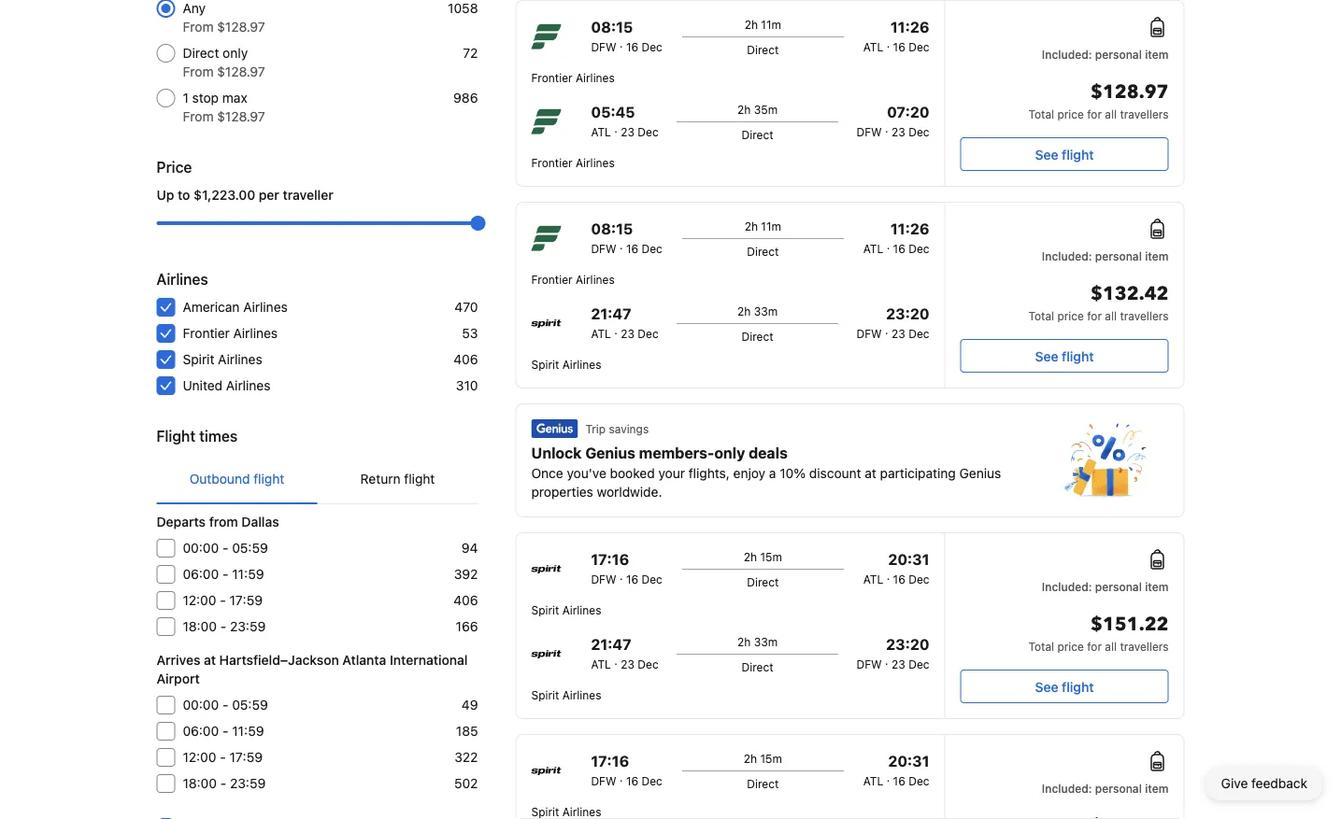 Task type: describe. For each thing, give the bounding box(es) containing it.
07:20 dfw . 23 dec
[[857, 103, 929, 138]]

discount
[[809, 466, 861, 481]]

23:20 dfw . 23 dec for $132.42
[[857, 305, 929, 340]]

up
[[157, 187, 174, 203]]

322
[[454, 750, 478, 765]]

$132.42 total price for all travellers
[[1029, 281, 1169, 322]]

1 17:16 from the top
[[591, 551, 629, 569]]

included: for $151.22
[[1042, 580, 1092, 593]]

outbound flight
[[190, 472, 284, 487]]

dallas
[[242, 515, 279, 530]]

406 for 12:00 - 17:59
[[453, 593, 478, 608]]

4 item from the top
[[1145, 782, 1169, 795]]

item for $151.22
[[1145, 580, 1169, 593]]

35m
[[754, 103, 778, 116]]

2h 11m for $128.97
[[745, 18, 781, 31]]

21:47 for $151.22
[[591, 636, 631, 654]]

all for $128.97
[[1105, 107, 1117, 121]]

trip
[[586, 422, 606, 436]]

0 horizontal spatial genius
[[585, 444, 635, 462]]

1058
[[448, 0, 478, 16]]

11:59 for dallas
[[232, 567, 264, 582]]

see flight button for $128.97
[[960, 137, 1169, 171]]

enjoy
[[733, 466, 766, 481]]

included: personal item for $128.97
[[1042, 48, 1169, 61]]

flight times
[[157, 428, 238, 445]]

- for 185
[[222, 724, 229, 739]]

53
[[462, 326, 478, 341]]

- for 502
[[220, 776, 226, 792]]

$132.42
[[1091, 281, 1169, 307]]

departs
[[157, 515, 206, 530]]

05:45
[[591, 103, 635, 121]]

1 17:16 dfw . 16 dec from the top
[[591, 551, 662, 586]]

airport
[[157, 672, 200, 687]]

12:00 - 17:59 for at
[[183, 750, 263, 765]]

2h 35m
[[737, 103, 778, 116]]

see flight for $151.22
[[1035, 679, 1094, 695]]

from inside direct only from $128.97
[[183, 64, 214, 79]]

05:45 atl . 23 dec
[[591, 103, 659, 138]]

. inside 05:45 atl . 23 dec
[[614, 122, 618, 135]]

08:15 dfw . 16 dec for $128.97
[[591, 18, 662, 53]]

a
[[769, 466, 776, 481]]

06:00 - 11:59 for at
[[183, 724, 264, 739]]

you've
[[567, 466, 606, 481]]

travellers for $128.97
[[1120, 107, 1169, 121]]

all for $151.22
[[1105, 640, 1117, 653]]

23 inside 07:20 dfw . 23 dec
[[892, 125, 905, 138]]

american
[[183, 300, 240, 315]]

$151.22
[[1091, 612, 1169, 638]]

price for $151.22
[[1057, 640, 1084, 653]]

06:00 - 11:59 for from
[[183, 567, 264, 582]]

21:47 atl . 23 dec for $151.22
[[591, 636, 659, 671]]

only inside the unlock genius members-only deals once you've booked your flights, enjoy a 10% discount at participating genius properties worldwide.
[[714, 444, 745, 462]]

to
[[178, 187, 190, 203]]

personal for $132.42
[[1095, 250, 1142, 263]]

12:00 - 17:59 for from
[[183, 593, 263, 608]]

23 inside 05:45 atl . 23 dec
[[621, 125, 635, 138]]

item for $132.42
[[1145, 250, 1169, 263]]

00:00 - 05:59 for at
[[183, 698, 268, 713]]

- for 322
[[220, 750, 226, 765]]

1 20:31 atl . 16 dec from the top
[[863, 551, 929, 586]]

your
[[658, 466, 685, 481]]

18:00 for departs from dallas
[[183, 619, 217, 635]]

11m for $132.42
[[761, 220, 781, 233]]

$128.97 inside 1 stop max from $128.97
[[217, 109, 265, 124]]

21:47 for $132.42
[[591, 305, 631, 323]]

up to $1,223.00 per traveller
[[157, 187, 333, 203]]

2 20:31 from the top
[[888, 753, 929, 771]]

give feedback button
[[1206, 767, 1323, 801]]

flight inside 'button'
[[253, 472, 284, 487]]

18:00 - 23:59 for at
[[183, 776, 266, 792]]

10%
[[780, 466, 806, 481]]

18:00 for arrives at hartsfield–jackson atlanta international airport
[[183, 776, 217, 792]]

11:26 for $132.42
[[891, 220, 929, 238]]

atl inside 05:45 atl . 23 dec
[[591, 125, 611, 138]]

international
[[390, 653, 468, 668]]

see flight for $132.42
[[1035, 349, 1094, 364]]

see flight for $128.97
[[1035, 147, 1094, 162]]

booked
[[610, 466, 655, 481]]

986
[[453, 90, 478, 106]]

$151.22 total price for all travellers
[[1029, 612, 1169, 653]]

worldwide.
[[597, 485, 662, 500]]

max
[[222, 90, 247, 106]]

from inside 'any from $128.97'
[[183, 19, 214, 35]]

1
[[183, 90, 189, 106]]

$128.97 total price for all travellers
[[1029, 79, 1169, 121]]

give
[[1221, 776, 1248, 792]]

2 20:31 atl . 16 dec from the top
[[863, 753, 929, 788]]

$128.97 inside direct only from $128.97
[[217, 64, 265, 79]]

see for $128.97
[[1035, 147, 1058, 162]]

$1,223.00
[[194, 187, 255, 203]]

11m for $128.97
[[761, 18, 781, 31]]

trip savings
[[586, 422, 649, 436]]

00:00 for departs
[[183, 541, 219, 556]]

participating
[[880, 466, 956, 481]]

05:59 for hartsfield–jackson
[[232, 698, 268, 713]]

470
[[455, 300, 478, 315]]

total for $128.97
[[1029, 107, 1054, 121]]

392
[[454, 567, 478, 582]]

see for $151.22
[[1035, 679, 1058, 695]]

00:00 - 05:59 for from
[[183, 541, 268, 556]]

feedback
[[1252, 776, 1308, 792]]

2h 33m for $132.42
[[737, 305, 778, 318]]

see flight button for $151.22
[[960, 670, 1169, 704]]

unlock
[[531, 444, 582, 462]]

2 15m from the top
[[760, 752, 782, 765]]

1 stop max from $128.97
[[183, 90, 265, 124]]

18:00 - 23:59 for from
[[183, 619, 266, 635]]

21:47 atl . 23 dec for $132.42
[[591, 305, 659, 340]]

flight right return at the bottom left
[[404, 472, 435, 487]]

included: for $128.97
[[1042, 48, 1092, 61]]

flights,
[[689, 466, 730, 481]]

2h 11m for $132.42
[[745, 220, 781, 233]]

outbound flight button
[[157, 455, 317, 504]]

at inside the unlock genius members-only deals once you've booked your flights, enjoy a 10% discount at participating genius properties worldwide.
[[865, 466, 877, 481]]

for for $132.42
[[1087, 309, 1102, 322]]

deals
[[749, 444, 788, 462]]

times
[[199, 428, 238, 445]]

united airlines
[[183, 378, 271, 393]]

1 vertical spatial genius
[[959, 466, 1001, 481]]

personal for $128.97
[[1095, 48, 1142, 61]]

dec inside 05:45 atl . 23 dec
[[638, 125, 659, 138]]

for for $151.22
[[1087, 640, 1102, 653]]

travellers for $132.42
[[1120, 309, 1169, 322]]

members-
[[639, 444, 714, 462]]

2 17:16 from the top
[[591, 753, 629, 771]]

included: personal item for $132.42
[[1042, 250, 1169, 263]]

08:15 dfw . 16 dec for $132.42
[[591, 220, 662, 255]]

flight for $151.22
[[1062, 679, 1094, 695]]

72
[[463, 45, 478, 61]]



Task type: vqa. For each thing, say whether or not it's contained in the screenshot.
+
no



Task type: locate. For each thing, give the bounding box(es) containing it.
185
[[456, 724, 478, 739]]

traveller
[[283, 187, 333, 203]]

departs from dallas
[[157, 515, 279, 530]]

2 11:59 from the top
[[232, 724, 264, 739]]

2 2h 15m from the top
[[744, 752, 782, 765]]

- for 166
[[220, 619, 226, 635]]

06:00 down airport
[[183, 724, 219, 739]]

0 vertical spatial 2h 33m
[[737, 305, 778, 318]]

2 12:00 from the top
[[183, 750, 216, 765]]

for inside $128.97 total price for all travellers
[[1087, 107, 1102, 121]]

17:16 dfw . 16 dec
[[591, 551, 662, 586], [591, 753, 662, 788]]

05:59 for dallas
[[232, 541, 268, 556]]

1 vertical spatial only
[[714, 444, 745, 462]]

only down 'any from $128.97'
[[223, 45, 248, 61]]

06:00 for departs
[[183, 567, 219, 582]]

1 20:31 from the top
[[888, 551, 929, 569]]

total inside $151.22 total price for all travellers
[[1029, 640, 1054, 653]]

1 horizontal spatial only
[[714, 444, 745, 462]]

0 vertical spatial only
[[223, 45, 248, 61]]

1 horizontal spatial genius
[[959, 466, 1001, 481]]

flight up 'dallas'
[[253, 472, 284, 487]]

1 vertical spatial at
[[204, 653, 216, 668]]

see flight down $128.97 total price for all travellers
[[1035, 147, 1094, 162]]

0 vertical spatial 21:47
[[591, 305, 631, 323]]

all for $132.42
[[1105, 309, 1117, 322]]

price
[[157, 158, 192, 176]]

flight
[[1062, 147, 1094, 162], [1062, 349, 1094, 364], [253, 472, 284, 487], [404, 472, 435, 487], [1062, 679, 1094, 695]]

only inside direct only from $128.97
[[223, 45, 248, 61]]

direct
[[747, 43, 779, 56], [183, 45, 219, 61], [742, 128, 774, 141], [747, 245, 779, 258], [742, 330, 774, 343], [747, 576, 779, 589], [742, 661, 774, 674], [747, 778, 779, 791]]

1 see flight button from the top
[[960, 137, 1169, 171]]

included: personal item
[[1042, 48, 1169, 61], [1042, 250, 1169, 263], [1042, 580, 1169, 593], [1042, 782, 1169, 795]]

2h 33m
[[737, 305, 778, 318], [737, 636, 778, 649]]

direct inside direct only from $128.97
[[183, 45, 219, 61]]

0 vertical spatial 12:00 - 17:59
[[183, 593, 263, 608]]

only
[[223, 45, 248, 61], [714, 444, 745, 462]]

0 vertical spatial 17:16
[[591, 551, 629, 569]]

1 vertical spatial 20:31
[[888, 753, 929, 771]]

49
[[462, 698, 478, 713]]

included: personal item for $151.22
[[1042, 580, 1169, 593]]

05:59 down 'dallas'
[[232, 541, 268, 556]]

1 18:00 from the top
[[183, 619, 217, 635]]

personal
[[1095, 48, 1142, 61], [1095, 250, 1142, 263], [1095, 580, 1142, 593], [1095, 782, 1142, 795]]

0 horizontal spatial at
[[204, 653, 216, 668]]

1 11:59 from the top
[[232, 567, 264, 582]]

1 total from the top
[[1029, 107, 1054, 121]]

1 vertical spatial 406
[[453, 593, 478, 608]]

0 vertical spatial 00:00 - 05:59
[[183, 541, 268, 556]]

at inside arrives at hartsfield–jackson atlanta international airport
[[204, 653, 216, 668]]

see down $128.97 total price for all travellers
[[1035, 147, 1058, 162]]

1 vertical spatial see flight button
[[960, 339, 1169, 373]]

item up $151.22
[[1145, 580, 1169, 593]]

06:00
[[183, 567, 219, 582], [183, 724, 219, 739]]

1 from from the top
[[183, 19, 214, 35]]

0 vertical spatial 23:59
[[230, 619, 266, 635]]

3 item from the top
[[1145, 580, 1169, 593]]

1 vertical spatial 08:15
[[591, 220, 633, 238]]

4 personal from the top
[[1095, 782, 1142, 795]]

11:26 atl . 16 dec
[[863, 18, 929, 53], [863, 220, 929, 255]]

1 17:59 from the top
[[229, 593, 263, 608]]

1 21:47 atl . 23 dec from the top
[[591, 305, 659, 340]]

2 23:20 dfw . 23 dec from the top
[[857, 636, 929, 671]]

united
[[183, 378, 223, 393]]

1 406 from the top
[[453, 352, 478, 367]]

0 vertical spatial 20:31
[[888, 551, 929, 569]]

1 vertical spatial 33m
[[754, 636, 778, 649]]

total for $151.22
[[1029, 640, 1054, 653]]

included: for $132.42
[[1042, 250, 1092, 263]]

4 included: from the top
[[1042, 782, 1092, 795]]

from down stop
[[183, 109, 214, 124]]

1 vertical spatial total
[[1029, 309, 1054, 322]]

23:20 dfw . 23 dec
[[857, 305, 929, 340], [857, 636, 929, 671]]

american airlines
[[183, 300, 288, 315]]

1 included: from the top
[[1042, 48, 1092, 61]]

0 vertical spatial all
[[1105, 107, 1117, 121]]

08:15 for $128.97
[[591, 18, 633, 36]]

0 vertical spatial at
[[865, 466, 877, 481]]

personal for $151.22
[[1095, 580, 1142, 593]]

0 vertical spatial 06:00 - 11:59
[[183, 567, 264, 582]]

3 all from the top
[[1105, 640, 1117, 653]]

23:59
[[230, 619, 266, 635], [230, 776, 266, 792]]

all inside $151.22 total price for all travellers
[[1105, 640, 1117, 653]]

2 price from the top
[[1057, 309, 1084, 322]]

give feedback
[[1221, 776, 1308, 792]]

4 included: personal item from the top
[[1042, 782, 1169, 795]]

see flight button for $132.42
[[960, 339, 1169, 373]]

1 included: personal item from the top
[[1042, 48, 1169, 61]]

502
[[454, 776, 478, 792]]

1 18:00 - 23:59 from the top
[[183, 619, 266, 635]]

genius image
[[531, 420, 578, 438], [531, 420, 578, 438], [1064, 423, 1146, 498]]

1 vertical spatial 00:00 - 05:59
[[183, 698, 268, 713]]

1 vertical spatial from
[[183, 64, 214, 79]]

2 see from the top
[[1035, 349, 1058, 364]]

direct only from $128.97
[[183, 45, 265, 79]]

once
[[531, 466, 563, 481]]

- for 94
[[222, 541, 228, 556]]

3 see flight button from the top
[[960, 670, 1169, 704]]

1 travellers from the top
[[1120, 107, 1169, 121]]

2 see flight from the top
[[1035, 349, 1094, 364]]

from inside 1 stop max from $128.97
[[183, 109, 214, 124]]

1 vertical spatial 17:16 dfw . 16 dec
[[591, 753, 662, 788]]

arrives
[[157, 653, 200, 668]]

from
[[183, 19, 214, 35], [183, 64, 214, 79], [183, 109, 214, 124]]

0 vertical spatial 18:00 - 23:59
[[183, 619, 266, 635]]

for inside $132.42 total price for all travellers
[[1087, 309, 1102, 322]]

0 vertical spatial see flight
[[1035, 147, 1094, 162]]

see flight down $151.22 total price for all travellers
[[1035, 679, 1094, 695]]

at right discount
[[865, 466, 877, 481]]

3 see from the top
[[1035, 679, 1058, 695]]

23:20 dfw . 23 dec for $151.22
[[857, 636, 929, 671]]

23:59 for hartsfield–jackson
[[230, 776, 266, 792]]

1 vertical spatial 12:00 - 17:59
[[183, 750, 263, 765]]

1 21:47 from the top
[[591, 305, 631, 323]]

33m for $151.22
[[754, 636, 778, 649]]

2h 33m for $151.22
[[737, 636, 778, 649]]

1 vertical spatial 06:00 - 11:59
[[183, 724, 264, 739]]

0 vertical spatial 23:20
[[886, 305, 929, 323]]

0 vertical spatial 12:00
[[183, 593, 216, 608]]

33m for $132.42
[[754, 305, 778, 318]]

2 item from the top
[[1145, 250, 1169, 263]]

2 18:00 from the top
[[183, 776, 217, 792]]

2 00:00 - 05:59 from the top
[[183, 698, 268, 713]]

06:00 for arrives
[[183, 724, 219, 739]]

1 23:20 dfw . 23 dec from the top
[[857, 305, 929, 340]]

0 vertical spatial 2h 15m
[[744, 551, 782, 564]]

0 vertical spatial 21:47 atl . 23 dec
[[591, 305, 659, 340]]

see down $151.22 total price for all travellers
[[1035, 679, 1058, 695]]

2 vertical spatial travellers
[[1120, 640, 1169, 653]]

3 personal from the top
[[1095, 580, 1142, 593]]

1 2h 15m from the top
[[744, 551, 782, 564]]

price inside $128.97 total price for all travellers
[[1057, 107, 1084, 121]]

arrives at hartsfield–jackson atlanta international airport
[[157, 653, 468, 687]]

travellers inside $132.42 total price for all travellers
[[1120, 309, 1169, 322]]

2 total from the top
[[1029, 309, 1054, 322]]

0 vertical spatial 11:59
[[232, 567, 264, 582]]

travellers for $151.22
[[1120, 640, 1169, 653]]

1 all from the top
[[1105, 107, 1117, 121]]

23:20
[[886, 305, 929, 323], [886, 636, 929, 654]]

1 vertical spatial 17:16
[[591, 753, 629, 771]]

3 included: from the top
[[1042, 580, 1092, 593]]

see flight button down $151.22 total price for all travellers
[[960, 670, 1169, 704]]

travellers inside $128.97 total price for all travellers
[[1120, 107, 1169, 121]]

tab list
[[157, 455, 478, 506]]

0 vertical spatial genius
[[585, 444, 635, 462]]

06:00 - 11:59 down from
[[183, 567, 264, 582]]

2 included: from the top
[[1042, 250, 1092, 263]]

1 vertical spatial for
[[1087, 309, 1102, 322]]

2 vertical spatial see
[[1035, 679, 1058, 695]]

return flight button
[[317, 455, 478, 504]]

see down $132.42 total price for all travellers
[[1035, 349, 1058, 364]]

2 11:26 from the top
[[891, 220, 929, 238]]

1 11m from the top
[[761, 18, 781, 31]]

2 vertical spatial for
[[1087, 640, 1102, 653]]

properties
[[531, 485, 593, 500]]

06:00 - 11:59
[[183, 567, 264, 582], [183, 724, 264, 739]]

2 21:47 from the top
[[591, 636, 631, 654]]

06:00 down departs from dallas
[[183, 567, 219, 582]]

at
[[865, 466, 877, 481], [204, 653, 216, 668]]

from up stop
[[183, 64, 214, 79]]

1 15m from the top
[[760, 551, 782, 564]]

tab list containing outbound flight
[[157, 455, 478, 506]]

dfw
[[591, 40, 616, 53], [857, 125, 882, 138], [591, 242, 616, 255], [857, 327, 882, 340], [591, 573, 616, 586], [857, 658, 882, 671], [591, 775, 616, 788]]

1 vertical spatial 11m
[[761, 220, 781, 233]]

2 see flight button from the top
[[960, 339, 1169, 373]]

20:31
[[888, 551, 929, 569], [888, 753, 929, 771]]

$128.97 inside 'any from $128.97'
[[217, 19, 265, 35]]

1 2h 33m from the top
[[737, 305, 778, 318]]

12:00 for departs
[[183, 593, 216, 608]]

05:59
[[232, 541, 268, 556], [232, 698, 268, 713]]

1 vertical spatial 00:00
[[183, 698, 219, 713]]

1 vertical spatial 2h 15m
[[744, 752, 782, 765]]

hartsfield–jackson
[[219, 653, 339, 668]]

1 price from the top
[[1057, 107, 1084, 121]]

0 vertical spatial 11:26 atl . 16 dec
[[863, 18, 929, 53]]

05:59 down hartsfield–jackson on the bottom left of page
[[232, 698, 268, 713]]

11:26 atl . 16 dec for $128.97
[[863, 18, 929, 53]]

flight down $151.22 total price for all travellers
[[1062, 679, 1094, 695]]

for for $128.97
[[1087, 107, 1102, 121]]

2 11m from the top
[[761, 220, 781, 233]]

2 17:59 from the top
[[229, 750, 263, 765]]

2 06:00 from the top
[[183, 724, 219, 739]]

return flight
[[360, 472, 435, 487]]

1 11:26 atl . 16 dec from the top
[[863, 18, 929, 53]]

11:59
[[232, 567, 264, 582], [232, 724, 264, 739]]

see flight button down $128.97 total price for all travellers
[[960, 137, 1169, 171]]

1 vertical spatial 20:31 atl . 16 dec
[[863, 753, 929, 788]]

at right arrives
[[204, 653, 216, 668]]

1 vertical spatial 23:20
[[886, 636, 929, 654]]

23:20 for $132.42
[[886, 305, 929, 323]]

for inside $151.22 total price for all travellers
[[1087, 640, 1102, 653]]

1 item from the top
[[1145, 48, 1169, 61]]

2 08:15 dfw . 16 dec from the top
[[591, 220, 662, 255]]

flight
[[157, 428, 195, 445]]

3 see flight from the top
[[1035, 679, 1094, 695]]

1 vertical spatial 21:47
[[591, 636, 631, 654]]

2 12:00 - 17:59 from the top
[[183, 750, 263, 765]]

1 vertical spatial 23:20 dfw . 23 dec
[[857, 636, 929, 671]]

1 12:00 - 17:59 from the top
[[183, 593, 263, 608]]

2 vertical spatial all
[[1105, 640, 1117, 653]]

3 for from the top
[[1087, 640, 1102, 653]]

flight for $128.97
[[1062, 147, 1094, 162]]

0 vertical spatial 06:00
[[183, 567, 219, 582]]

- for 49
[[222, 698, 228, 713]]

return
[[360, 472, 401, 487]]

06:00 - 11:59 down airport
[[183, 724, 264, 739]]

1 05:59 from the top
[[232, 541, 268, 556]]

1 vertical spatial price
[[1057, 309, 1084, 322]]

08:15 dfw . 16 dec
[[591, 18, 662, 53], [591, 220, 662, 255]]

21:47 atl . 23 dec
[[591, 305, 659, 340], [591, 636, 659, 671]]

11:59 for hartsfield–jackson
[[232, 724, 264, 739]]

item left give
[[1145, 782, 1169, 795]]

2 2h 11m from the top
[[745, 220, 781, 233]]

1 00:00 from the top
[[183, 541, 219, 556]]

3 total from the top
[[1029, 640, 1054, 653]]

3 from from the top
[[183, 109, 214, 124]]

1 vertical spatial 08:15 dfw . 16 dec
[[591, 220, 662, 255]]

2 05:59 from the top
[[232, 698, 268, 713]]

00:00 - 05:59 down airport
[[183, 698, 268, 713]]

08:15 for $132.42
[[591, 220, 633, 238]]

from down any
[[183, 19, 214, 35]]

0 vertical spatial 23:20 dfw . 23 dec
[[857, 305, 929, 340]]

savings
[[609, 422, 649, 436]]

12:00 for arrives
[[183, 750, 216, 765]]

see flight button down $132.42 total price for all travellers
[[960, 339, 1169, 373]]

2 33m from the top
[[754, 636, 778, 649]]

$128.97 inside $128.97 total price for all travellers
[[1091, 79, 1169, 105]]

0 vertical spatial 11m
[[761, 18, 781, 31]]

00:00 down airport
[[183, 698, 219, 713]]

11m
[[761, 18, 781, 31], [761, 220, 781, 233]]

1 vertical spatial 17:59
[[229, 750, 263, 765]]

1 08:15 from the top
[[591, 18, 633, 36]]

2 vertical spatial price
[[1057, 640, 1084, 653]]

0 vertical spatial 08:15 dfw . 16 dec
[[591, 18, 662, 53]]

2 all from the top
[[1105, 309, 1117, 322]]

1 vertical spatial 06:00
[[183, 724, 219, 739]]

12:00
[[183, 593, 216, 608], [183, 750, 216, 765]]

genius down trip savings
[[585, 444, 635, 462]]

dec inside 07:20 dfw . 23 dec
[[909, 125, 929, 138]]

3 included: personal item from the top
[[1042, 580, 1169, 593]]

0 vertical spatial 11:26
[[891, 18, 929, 36]]

1 vertical spatial 11:59
[[232, 724, 264, 739]]

2h 11m
[[745, 18, 781, 31], [745, 220, 781, 233]]

11:26 for $128.97
[[891, 18, 929, 36]]

1 vertical spatial 05:59
[[232, 698, 268, 713]]

all
[[1105, 107, 1117, 121], [1105, 309, 1117, 322], [1105, 640, 1117, 653]]

0 vertical spatial from
[[183, 19, 214, 35]]

2 08:15 from the top
[[591, 220, 633, 238]]

flight down $132.42 total price for all travellers
[[1062, 349, 1094, 364]]

0 vertical spatial 17:16 dfw . 16 dec
[[591, 551, 662, 586]]

0 vertical spatial 406
[[453, 352, 478, 367]]

1 vertical spatial 18:00 - 23:59
[[183, 776, 266, 792]]

2 23:20 from the top
[[886, 636, 929, 654]]

- for 392
[[222, 567, 229, 582]]

0 vertical spatial 18:00
[[183, 619, 217, 635]]

from
[[209, 515, 238, 530]]

frontier airlines
[[531, 71, 615, 84], [531, 156, 615, 169], [531, 273, 615, 286], [183, 326, 278, 341]]

23:20 for $151.22
[[886, 636, 929, 654]]

1 vertical spatial see flight
[[1035, 349, 1094, 364]]

1 see from the top
[[1035, 147, 1058, 162]]

17:59 for hartsfield–jackson
[[229, 750, 263, 765]]

outbound
[[190, 472, 250, 487]]

1 personal from the top
[[1095, 48, 1142, 61]]

1 vertical spatial 2h 11m
[[745, 220, 781, 233]]

flight for $132.42
[[1062, 349, 1094, 364]]

406
[[453, 352, 478, 367], [453, 593, 478, 608]]

1 11:26 from the top
[[891, 18, 929, 36]]

unlock genius members-only deals once you've booked your flights, enjoy a 10% discount at participating genius properties worldwide.
[[531, 444, 1001, 500]]

406 up the '310'
[[453, 352, 478, 367]]

2 included: personal item from the top
[[1042, 250, 1169, 263]]

price for $128.97
[[1057, 107, 1084, 121]]

00:00 - 05:59 down from
[[183, 541, 268, 556]]

price inside $151.22 total price for all travellers
[[1057, 640, 1084, 653]]

price inside $132.42 total price for all travellers
[[1057, 309, 1084, 322]]

1 vertical spatial 21:47 atl . 23 dec
[[591, 636, 659, 671]]

2 2h 33m from the top
[[737, 636, 778, 649]]

frontier
[[531, 71, 573, 84], [531, 156, 573, 169], [531, 273, 573, 286], [183, 326, 230, 341]]

0 vertical spatial see flight button
[[960, 137, 1169, 171]]

- for 406
[[220, 593, 226, 608]]

00:00 for arrives
[[183, 698, 219, 713]]

stop
[[192, 90, 219, 106]]

2 vertical spatial total
[[1029, 640, 1054, 653]]

spirit airlines
[[183, 352, 262, 367], [531, 358, 601, 371], [531, 604, 601, 617], [531, 689, 601, 702], [531, 806, 601, 819]]

2 vertical spatial see flight
[[1035, 679, 1094, 695]]

1 2h 11m from the top
[[745, 18, 781, 31]]

1 06:00 from the top
[[183, 567, 219, 582]]

0 vertical spatial 08:15
[[591, 18, 633, 36]]

23:59 for dallas
[[230, 619, 266, 635]]

1 vertical spatial 18:00
[[183, 776, 217, 792]]

2 travellers from the top
[[1120, 309, 1169, 322]]

atlanta
[[342, 653, 386, 668]]

18:00
[[183, 619, 217, 635], [183, 776, 217, 792]]

item up $128.97 total price for all travellers
[[1145, 48, 1169, 61]]

0 vertical spatial 20:31 atl . 16 dec
[[863, 551, 929, 586]]

see
[[1035, 147, 1058, 162], [1035, 349, 1058, 364], [1035, 679, 1058, 695]]

94
[[462, 541, 478, 556]]

3 travellers from the top
[[1120, 640, 1169, 653]]

1 horizontal spatial at
[[865, 466, 877, 481]]

17:59 for dallas
[[229, 593, 263, 608]]

dfw inside 07:20 dfw . 23 dec
[[857, 125, 882, 138]]

1 vertical spatial 11:26 atl . 16 dec
[[863, 220, 929, 255]]

item for $128.97
[[1145, 48, 1169, 61]]

price
[[1057, 107, 1084, 121], [1057, 309, 1084, 322], [1057, 640, 1084, 653]]

11:26 atl . 16 dec for $132.42
[[863, 220, 929, 255]]

1 23:20 from the top
[[886, 305, 929, 323]]

price for $132.42
[[1057, 309, 1084, 322]]

00:00
[[183, 541, 219, 556], [183, 698, 219, 713]]

all inside $128.97 total price for all travellers
[[1105, 107, 1117, 121]]

2 06:00 - 11:59 from the top
[[183, 724, 264, 739]]

any
[[183, 0, 206, 16]]

11:59 down hartsfield–jackson on the bottom left of page
[[232, 724, 264, 739]]

item up $132.42
[[1145, 250, 1169, 263]]

1 see flight from the top
[[1035, 147, 1094, 162]]

2 vertical spatial see flight button
[[960, 670, 1169, 704]]

1 vertical spatial 23:59
[[230, 776, 266, 792]]

2 personal from the top
[[1095, 250, 1142, 263]]

total for $132.42
[[1029, 309, 1054, 322]]

see flight down $132.42 total price for all travellers
[[1035, 349, 1094, 364]]

travellers inside $151.22 total price for all travellers
[[1120, 640, 1169, 653]]

2 21:47 atl . 23 dec from the top
[[591, 636, 659, 671]]

2 from from the top
[[183, 64, 214, 79]]

per
[[259, 187, 279, 203]]

flight down $128.97 total price for all travellers
[[1062, 147, 1094, 162]]

any from $128.97
[[183, 0, 265, 35]]

00:00 down departs from dallas
[[183, 541, 219, 556]]

166
[[456, 619, 478, 635]]

1 vertical spatial see
[[1035, 349, 1058, 364]]

1 vertical spatial travellers
[[1120, 309, 1169, 322]]

2 23:59 from the top
[[230, 776, 266, 792]]

1 33m from the top
[[754, 305, 778, 318]]

1 vertical spatial 15m
[[760, 752, 782, 765]]

16
[[626, 40, 638, 53], [893, 40, 905, 53], [626, 242, 638, 255], [893, 242, 905, 255], [626, 573, 638, 586], [893, 573, 905, 586], [626, 775, 638, 788], [893, 775, 905, 788]]

genius right the participating
[[959, 466, 1001, 481]]

1 vertical spatial 2h 33m
[[737, 636, 778, 649]]

406 down 392
[[453, 593, 478, 608]]

17:59
[[229, 593, 263, 608], [229, 750, 263, 765]]

1 vertical spatial 11:26
[[891, 220, 929, 238]]

$128.97
[[217, 19, 265, 35], [217, 64, 265, 79], [1091, 79, 1169, 105], [217, 109, 265, 124]]

2 for from the top
[[1087, 309, 1102, 322]]

1 06:00 - 11:59 from the top
[[183, 567, 264, 582]]

12:00 up arrives
[[183, 593, 216, 608]]

2 18:00 - 23:59 from the top
[[183, 776, 266, 792]]

21:47
[[591, 305, 631, 323], [591, 636, 631, 654]]

1 for from the top
[[1087, 107, 1102, 121]]

0 vertical spatial 05:59
[[232, 541, 268, 556]]

0 vertical spatial price
[[1057, 107, 1084, 121]]

1 23:59 from the top
[[230, 619, 266, 635]]

1 vertical spatial all
[[1105, 309, 1117, 322]]

2h
[[745, 18, 758, 31], [737, 103, 751, 116], [745, 220, 758, 233], [737, 305, 751, 318], [744, 551, 757, 564], [737, 636, 751, 649], [744, 752, 757, 765]]

0 vertical spatial see
[[1035, 147, 1058, 162]]

total
[[1029, 107, 1054, 121], [1029, 309, 1054, 322], [1029, 640, 1054, 653]]

0 vertical spatial total
[[1029, 107, 1054, 121]]

406 for spirit airlines
[[453, 352, 478, 367]]

0 vertical spatial 33m
[[754, 305, 778, 318]]

11:59 down 'dallas'
[[232, 567, 264, 582]]

310
[[456, 378, 478, 393]]

only up enjoy
[[714, 444, 745, 462]]

17:16
[[591, 551, 629, 569], [591, 753, 629, 771]]

2 17:16 dfw . 16 dec from the top
[[591, 753, 662, 788]]

0 horizontal spatial only
[[223, 45, 248, 61]]

0 vertical spatial 2h 11m
[[745, 18, 781, 31]]

travellers
[[1120, 107, 1169, 121], [1120, 309, 1169, 322], [1120, 640, 1169, 653]]

2 11:26 atl . 16 dec from the top
[[863, 220, 929, 255]]

07:20
[[887, 103, 929, 121]]

1 vertical spatial 12:00
[[183, 750, 216, 765]]

total inside $128.97 total price for all travellers
[[1029, 107, 1054, 121]]

11:26
[[891, 18, 929, 36], [891, 220, 929, 238]]

all inside $132.42 total price for all travellers
[[1105, 309, 1117, 322]]

12:00 - 17:59 up arrives
[[183, 593, 263, 608]]

1 12:00 from the top
[[183, 593, 216, 608]]

0 vertical spatial 15m
[[760, 551, 782, 564]]

total inside $132.42 total price for all travellers
[[1029, 309, 1054, 322]]

0 vertical spatial 00:00
[[183, 541, 219, 556]]

3 price from the top
[[1057, 640, 1084, 653]]

12:00 - 17:59 down airport
[[183, 750, 263, 765]]

0 vertical spatial 17:59
[[229, 593, 263, 608]]

0 vertical spatial for
[[1087, 107, 1102, 121]]

. inside 07:20 dfw . 23 dec
[[885, 122, 889, 135]]

see for $132.42
[[1035, 349, 1058, 364]]

2 vertical spatial from
[[183, 109, 214, 124]]

12:00 down airport
[[183, 750, 216, 765]]

1 08:15 dfw . 16 dec from the top
[[591, 18, 662, 53]]



